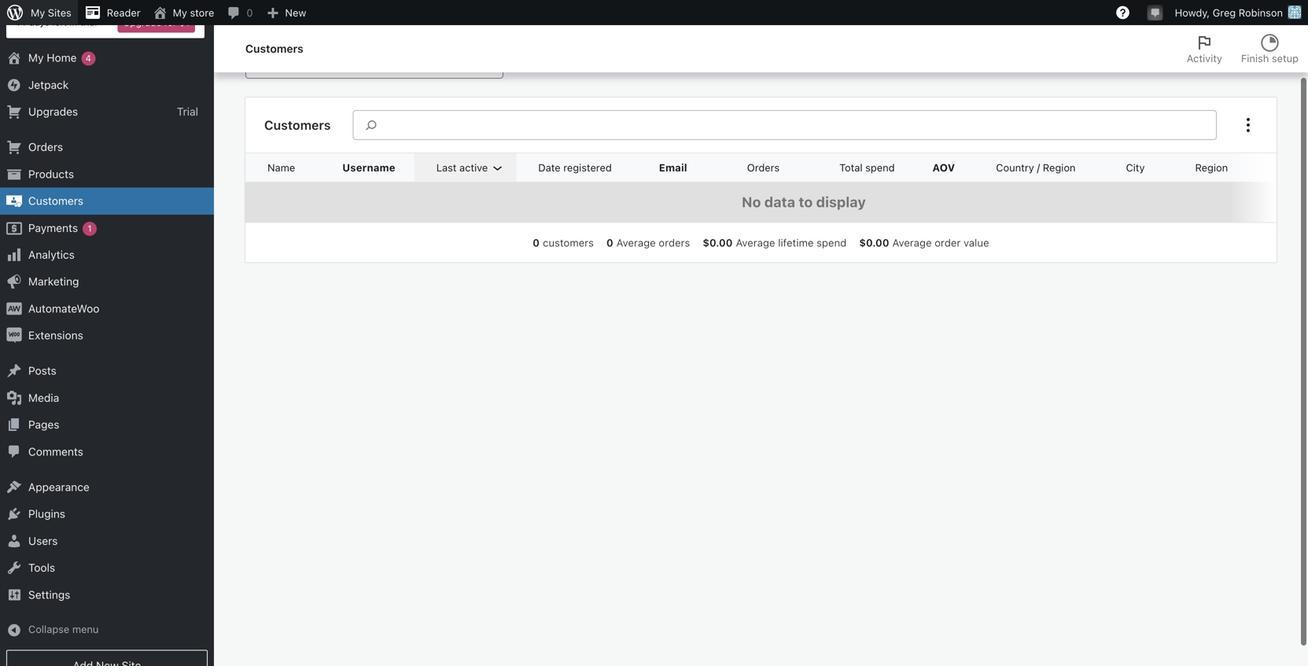 Task type: describe. For each thing, give the bounding box(es) containing it.
comments
[[28, 445, 83, 458]]

spend inside button
[[866, 162, 895, 174]]

plugins link
[[0, 501, 214, 528]]

1 region from the left
[[1043, 162, 1076, 174]]

tab list containing activity
[[1178, 25, 1308, 72]]

value
[[964, 237, 989, 249]]

robinson
[[1239, 7, 1283, 18]]

menu
[[72, 624, 99, 635]]

pages link
[[0, 412, 214, 438]]

plugins
[[28, 508, 65, 521]]

region button
[[1186, 154, 1257, 182]]

collapse menu button
[[0, 617, 214, 644]]

users
[[28, 535, 58, 548]]

payments 1
[[28, 221, 92, 234]]

1 vertical spatial spend
[[817, 237, 847, 249]]

last active button
[[427, 154, 516, 182]]

automatewoo link
[[0, 295, 214, 322]]

no data to display
[[742, 194, 866, 211]]

$0.00 for $0.00 average order value
[[859, 237, 890, 249]]

no
[[742, 194, 761, 211]]

date registered button
[[529, 154, 640, 182]]

section containing 0
[[527, 236, 996, 250]]

in
[[70, 17, 77, 28]]

$0.00 for $0.00 average lifetime spend
[[703, 237, 733, 249]]

city
[[1126, 162, 1145, 174]]

14 days left in trial
[[16, 17, 97, 28]]

posts link
[[0, 358, 214, 385]]

analytics link
[[0, 241, 214, 268]]

marketing
[[28, 275, 79, 288]]

total
[[840, 162, 863, 174]]

orders link
[[0, 134, 214, 161]]

howdy,
[[1175, 7, 1210, 18]]

my for home
[[28, 51, 44, 64]]

setup
[[1272, 52, 1299, 64]]

store
[[190, 7, 214, 18]]

active
[[459, 162, 488, 174]]

to
[[799, 194, 813, 211]]

upgrade
[[123, 17, 162, 28]]

notification image
[[1149, 6, 1162, 18]]

choose which values to display image
[[1239, 116, 1258, 135]]

new link
[[259, 0, 313, 25]]

my for sites
[[31, 7, 45, 18]]

$0.00 average order value
[[859, 237, 989, 249]]

reader link
[[78, 0, 147, 25]]

$0.00 average lifetime spend
[[703, 237, 847, 249]]

orders
[[659, 237, 690, 249]]

products
[[28, 167, 74, 180]]

:
[[272, 21, 275, 33]]

upgrade for $1
[[123, 17, 190, 28]]

$1
[[179, 17, 190, 28]]

0 for 0 average orders
[[607, 237, 614, 249]]

order
[[935, 237, 961, 249]]

name button
[[258, 154, 324, 182]]

city button
[[1117, 154, 1173, 182]]

tools link
[[0, 555, 214, 582]]

automatewoo
[[28, 302, 100, 315]]

posts
[[28, 364, 56, 377]]

registered
[[564, 162, 612, 174]]

settings link
[[0, 582, 214, 609]]

media
[[28, 391, 59, 404]]

sites
[[48, 7, 71, 18]]

date registered
[[538, 162, 612, 174]]

greg
[[1213, 7, 1236, 18]]

lifetime
[[778, 237, 814, 249]]

trial
[[177, 105, 198, 118]]

display
[[816, 194, 866, 211]]

howdy, greg robinson
[[1175, 7, 1283, 18]]



Task type: locate. For each thing, give the bounding box(es) containing it.
1 vertical spatial orders
[[747, 162, 780, 174]]

2 horizontal spatial 0
[[607, 237, 614, 249]]

4
[[86, 53, 91, 63]]

$0.00 right the orders
[[703, 237, 733, 249]]

customers up payments
[[28, 194, 83, 207]]

14
[[16, 17, 26, 28]]

upgrade for $1 button
[[118, 12, 195, 33]]

average left lifetime
[[736, 237, 775, 249]]

country
[[996, 162, 1034, 174]]

country / region
[[996, 162, 1076, 174]]

0 right "customers"
[[607, 237, 614, 249]]

orders button
[[706, 154, 799, 182]]

show :
[[245, 21, 275, 33]]

0 horizontal spatial spend
[[817, 237, 847, 249]]

average left the orders
[[617, 237, 656, 249]]

appearance link
[[0, 474, 214, 501]]

1 horizontal spatial region
[[1195, 162, 1228, 174]]

new
[[285, 7, 306, 18]]

comments link
[[0, 438, 214, 465]]

0 horizontal spatial $0.00
[[703, 237, 733, 249]]

orders
[[28, 141, 63, 154], [747, 162, 780, 174]]

1 horizontal spatial orders
[[747, 162, 780, 174]]

spend
[[866, 162, 895, 174], [817, 237, 847, 249]]

average for average lifetime spend
[[736, 237, 775, 249]]

spend right total
[[866, 162, 895, 174]]

region
[[1043, 162, 1076, 174], [1195, 162, 1228, 174]]

users link
[[0, 528, 214, 555]]

average left order on the right of page
[[893, 237, 932, 249]]

left
[[52, 17, 67, 28]]

1 average from the left
[[617, 237, 656, 249]]

/
[[1037, 162, 1040, 174]]

my left the home
[[28, 51, 44, 64]]

my sites link
[[0, 0, 78, 25]]

1 vertical spatial customers
[[264, 118, 331, 133]]

total spend
[[840, 162, 895, 174]]

tab list
[[1178, 25, 1308, 72]]

my right 14 at the top left of page
[[31, 7, 45, 18]]

customers up the 'name' button
[[264, 118, 331, 133]]

spend right lifetime
[[817, 237, 847, 249]]

2 average from the left
[[736, 237, 775, 249]]

finish setup button
[[1232, 25, 1308, 72]]

toolbar navigation
[[0, 0, 1308, 28]]

payments
[[28, 221, 78, 234]]

my for store
[[173, 7, 187, 18]]

my home 4
[[28, 51, 91, 64]]

extensions
[[28, 329, 83, 342]]

0 horizontal spatial region
[[1043, 162, 1076, 174]]

1 $0.00 from the left
[[703, 237, 733, 249]]

$0.00 down "display"
[[859, 237, 890, 249]]

marketing link
[[0, 268, 214, 295]]

orders up products
[[28, 141, 63, 154]]

my inside "link"
[[173, 7, 187, 18]]

orders inside button
[[747, 162, 780, 174]]

0 for 0 customers
[[533, 237, 540, 249]]

1 horizontal spatial spend
[[866, 162, 895, 174]]

reader
[[107, 7, 141, 18]]

my sites
[[31, 7, 71, 18]]

days
[[29, 17, 50, 28]]

0 average orders
[[607, 237, 690, 249]]

finish
[[1241, 52, 1269, 64]]

name
[[267, 162, 295, 174]]

last active
[[436, 162, 488, 174]]

0 vertical spatial spend
[[866, 162, 895, 174]]

0 up show
[[247, 7, 253, 18]]

0 vertical spatial customers
[[245, 42, 303, 55]]

region right /
[[1043, 162, 1076, 174]]

0 horizontal spatial orders
[[28, 141, 63, 154]]

country / region button
[[987, 154, 1104, 182]]

date
[[538, 162, 561, 174]]

customers
[[543, 237, 594, 249]]

1
[[88, 223, 92, 233]]

0 horizontal spatial average
[[617, 237, 656, 249]]

extensions link
[[0, 322, 214, 349]]

1 horizontal spatial average
[[736, 237, 775, 249]]

email
[[659, 162, 687, 174]]

jetpack link
[[0, 71, 214, 98]]

2 vertical spatial customers
[[28, 194, 83, 207]]

customers link
[[0, 188, 214, 215]]

customers
[[245, 42, 303, 55], [264, 118, 331, 133], [28, 194, 83, 207]]

data
[[765, 194, 796, 211]]

settings
[[28, 588, 70, 601]]

media link
[[0, 385, 214, 412]]

orders up no
[[747, 162, 780, 174]]

2 region from the left
[[1195, 162, 1228, 174]]

pages
[[28, 418, 59, 431]]

for
[[164, 17, 177, 28]]

1 horizontal spatial $0.00
[[859, 237, 890, 249]]

finish setup
[[1241, 52, 1299, 64]]

collapse
[[28, 624, 69, 635]]

0 left "customers"
[[533, 237, 540, 249]]

products link
[[0, 161, 214, 188]]

average for average order value
[[893, 237, 932, 249]]

my store
[[173, 7, 214, 18]]

activity button
[[1178, 25, 1232, 72]]

username
[[342, 162, 396, 174]]

0 horizontal spatial 0
[[247, 7, 253, 18]]

tools
[[28, 561, 55, 574]]

home
[[47, 51, 77, 64]]

section
[[527, 236, 996, 250]]

$0.00
[[703, 237, 733, 249], [859, 237, 890, 249]]

0 inside toolbar navigation
[[247, 7, 253, 18]]

region right 'city' button
[[1195, 162, 1228, 174]]

0 customers
[[533, 237, 594, 249]]

0 vertical spatial orders
[[28, 141, 63, 154]]

my store link
[[147, 0, 221, 25]]

1 horizontal spatial 0
[[533, 237, 540, 249]]

customers down :
[[245, 42, 303, 55]]

0 for 0
[[247, 7, 253, 18]]

my left store in the top left of the page
[[173, 7, 187, 18]]

0
[[247, 7, 253, 18], [533, 237, 540, 249], [607, 237, 614, 249]]

last
[[436, 162, 457, 174]]

show
[[245, 21, 272, 33]]

appearance
[[28, 481, 90, 494]]

jetpack
[[28, 78, 69, 91]]

total spend button
[[799, 154, 914, 182]]

trial
[[80, 17, 97, 28]]

3 average from the left
[[893, 237, 932, 249]]

analytics
[[28, 248, 75, 261]]

2 $0.00 from the left
[[859, 237, 890, 249]]

average for average orders
[[617, 237, 656, 249]]

average
[[617, 237, 656, 249], [736, 237, 775, 249], [893, 237, 932, 249]]

2 horizontal spatial average
[[893, 237, 932, 249]]

aov
[[933, 162, 955, 174]]



Task type: vqa. For each thing, say whether or not it's contained in the screenshot.
1st certain from the bottom
no



